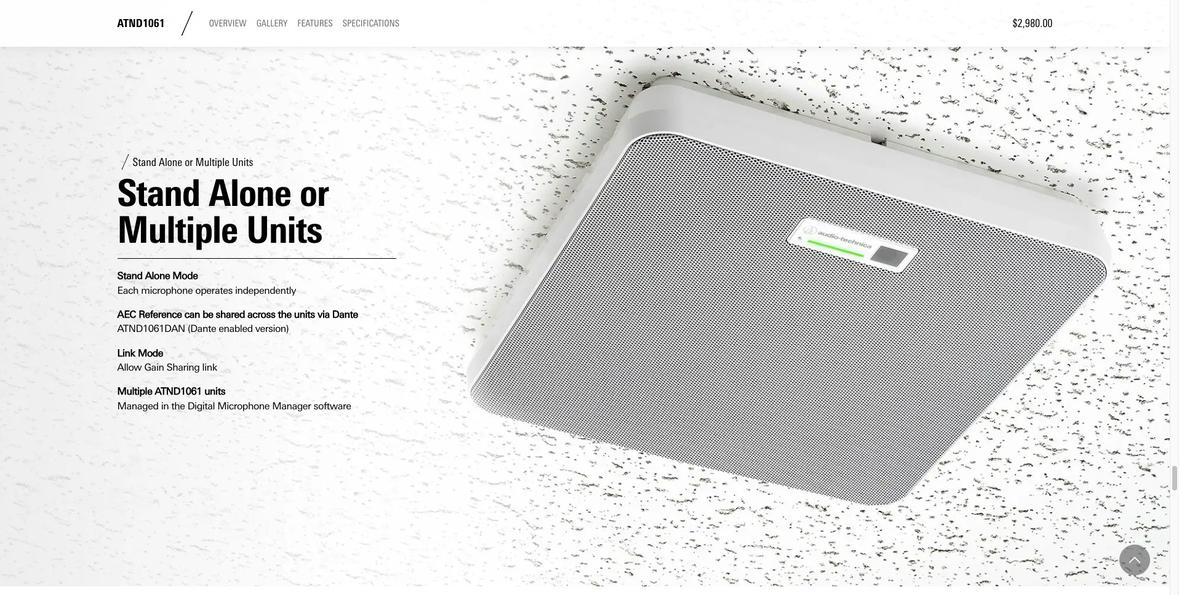 Task type: locate. For each thing, give the bounding box(es) containing it.
$2,980.00
[[1013, 17, 1053, 30]]

manager
[[272, 401, 311, 412]]

the right in
[[171, 401, 185, 412]]

atnd1061 up in
[[155, 386, 202, 398]]

atnd1061
[[117, 16, 165, 30], [155, 386, 202, 398]]

aec
[[117, 309, 136, 321]]

shared
[[216, 309, 245, 321]]

in
[[161, 401, 169, 412]]

microphone
[[217, 401, 270, 412]]

mode up gain
[[138, 348, 163, 359]]

managed
[[117, 401, 158, 412]]

0 vertical spatial the
[[278, 309, 292, 321]]

mode up microphone
[[173, 270, 198, 282]]

mode
[[173, 270, 198, 282], [138, 348, 163, 359]]

1 vertical spatial the
[[171, 401, 185, 412]]

the
[[278, 309, 292, 321], [171, 401, 185, 412]]

units
[[294, 309, 315, 321], [204, 386, 225, 398]]

atnd1061 left divider line icon
[[117, 16, 165, 30]]

0 vertical spatial mode
[[173, 270, 198, 282]]

1 horizontal spatial mode
[[173, 270, 198, 282]]

1 horizontal spatial the
[[278, 309, 292, 321]]

dante
[[332, 309, 358, 321]]

0 vertical spatial atnd1061
[[117, 16, 165, 30]]

units up the digital
[[204, 386, 225, 398]]

enabled
[[219, 323, 253, 335]]

1 vertical spatial units
[[204, 386, 225, 398]]

features
[[297, 18, 333, 29]]

0 horizontal spatial units
[[204, 386, 225, 398]]

version)
[[255, 323, 289, 335]]

units left via
[[294, 309, 315, 321]]

arrow up image
[[1129, 555, 1140, 566]]

1 vertical spatial mode
[[138, 348, 163, 359]]

the up version)
[[278, 309, 292, 321]]

the inside multiple atnd1061 units managed in the digital microphone manager software
[[171, 401, 185, 412]]

stand
[[117, 270, 142, 282]]

1 horizontal spatial units
[[294, 309, 315, 321]]

atnd1061 inside multiple atnd1061 units managed in the digital microphone manager software
[[155, 386, 202, 398]]

0 horizontal spatial mode
[[138, 348, 163, 359]]

0 horizontal spatial the
[[171, 401, 185, 412]]

independently
[[235, 285, 296, 296]]

sharing
[[166, 362, 200, 374]]

0 vertical spatial units
[[294, 309, 315, 321]]

aec reference can be shared across the units via dante atnd1061dan (dante enabled version)
[[117, 309, 358, 335]]

1 vertical spatial atnd1061
[[155, 386, 202, 398]]



Task type: vqa. For each thing, say whether or not it's contained in the screenshot.
cross icon on the bottom of the page
no



Task type: describe. For each thing, give the bounding box(es) containing it.
multiple atnd1061 units managed in the digital microphone manager software
[[117, 386, 351, 412]]

software
[[314, 401, 351, 412]]

across
[[247, 309, 275, 321]]

units inside multiple atnd1061 units managed in the digital microphone manager software
[[204, 386, 225, 398]]

mode inside link mode allow gain sharing link
[[138, 348, 163, 359]]

digital
[[188, 401, 215, 412]]

atnd1061dan
[[117, 323, 185, 335]]

allow
[[117, 362, 142, 374]]

can
[[184, 309, 200, 321]]

via
[[318, 309, 330, 321]]

units inside aec reference can be shared across the units via dante atnd1061dan (dante enabled version)
[[294, 309, 315, 321]]

be
[[203, 309, 213, 321]]

link
[[202, 362, 217, 374]]

overview
[[209, 18, 247, 29]]

microphone
[[141, 285, 193, 296]]

reference
[[139, 309, 182, 321]]

alone
[[145, 270, 170, 282]]

mode inside the stand alone mode each microphone operates independently
[[173, 270, 198, 282]]

gain
[[144, 362, 164, 374]]

operates
[[195, 285, 233, 296]]

each
[[117, 285, 139, 296]]

link mode allow gain sharing link
[[117, 348, 217, 374]]

multiple
[[117, 386, 152, 398]]

gallery
[[256, 18, 288, 29]]

the inside aec reference can be shared across the units via dante atnd1061dan (dante enabled version)
[[278, 309, 292, 321]]

(dante
[[188, 323, 216, 335]]

stand alone mode each microphone operates independently
[[117, 270, 296, 296]]

specifications
[[343, 18, 399, 29]]

divider line image
[[175, 11, 199, 36]]

link
[[117, 348, 135, 359]]



